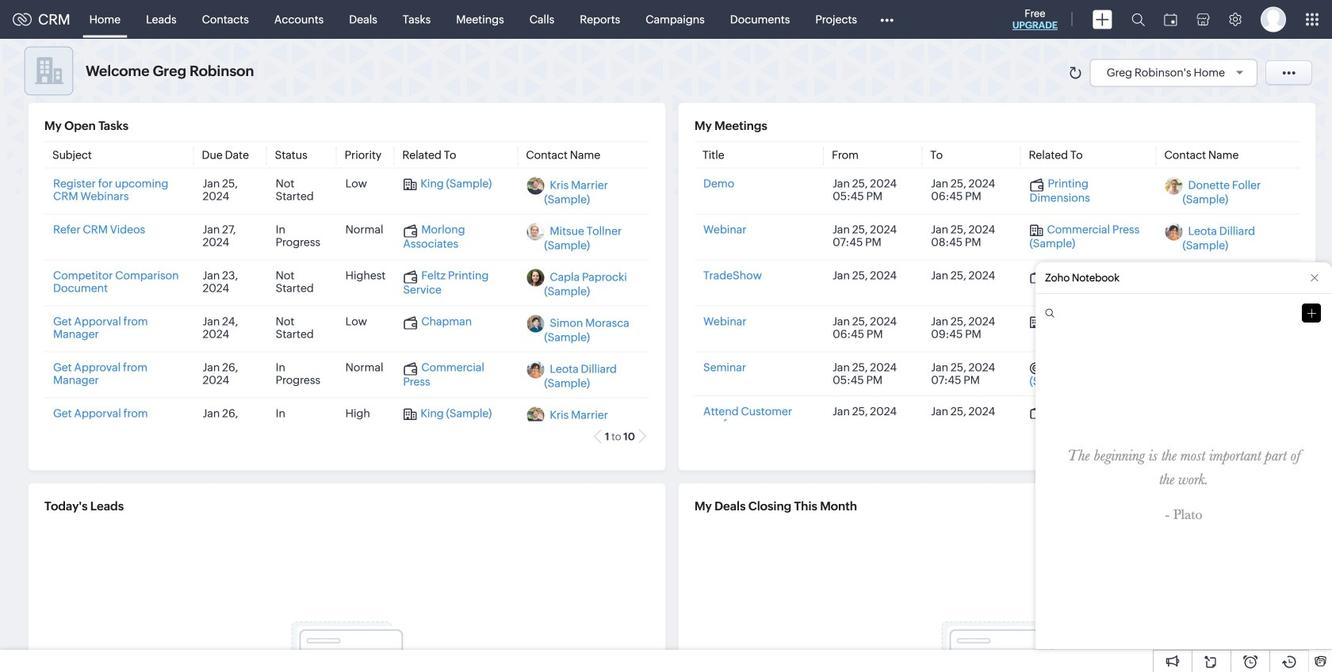 Task type: vqa. For each thing, say whether or not it's contained in the screenshot.
OTHER MODULES FIELD
yes



Task type: locate. For each thing, give the bounding box(es) containing it.
create menu element
[[1084, 0, 1122, 38]]

logo image
[[13, 13, 32, 26]]

profile element
[[1252, 0, 1296, 38]]

search element
[[1122, 0, 1155, 39]]



Task type: describe. For each thing, give the bounding box(es) containing it.
profile image
[[1261, 7, 1287, 32]]

calendar image
[[1165, 13, 1178, 26]]

create menu image
[[1093, 10, 1113, 29]]

Other Modules field
[[870, 7, 904, 32]]

search image
[[1132, 13, 1145, 26]]



